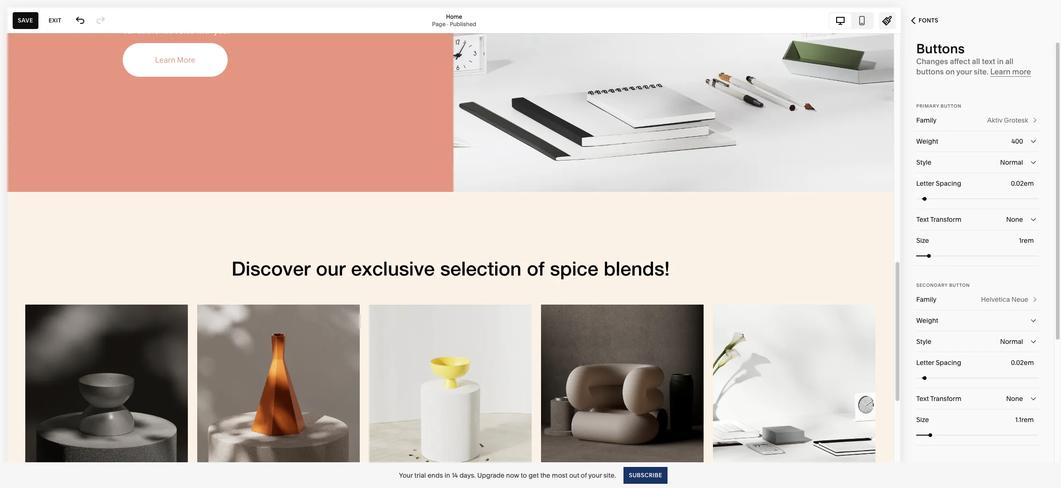 Task type: locate. For each thing, give the bounding box(es) containing it.
size up secondary
[[917, 237, 930, 245]]

Letter Spacing text field
[[1012, 179, 1036, 189], [1012, 358, 1036, 368]]

1 none from the top
[[1007, 216, 1024, 224]]

1 vertical spatial text transform
[[917, 395, 962, 404]]

0 vertical spatial style
[[917, 158, 932, 167]]

1 vertical spatial letter spacing range field
[[917, 368, 1039, 389]]

0 horizontal spatial site.
[[604, 472, 616, 480]]

1 style from the top
[[917, 158, 932, 167]]

None field
[[917, 131, 1039, 152], [917, 152, 1039, 173], [917, 210, 1039, 230], [917, 332, 1039, 352], [917, 389, 1039, 410], [917, 131, 1039, 152], [917, 152, 1039, 173], [917, 210, 1039, 230], [917, 332, 1039, 352], [917, 389, 1039, 410]]

your
[[957, 67, 973, 76], [589, 472, 602, 480]]

1 vertical spatial size range field
[[917, 425, 1039, 446]]

your inside changes affect all text in all buttons on your site.
[[957, 67, 973, 76]]

size up the tertiary
[[917, 416, 930, 425]]

tertiary
[[917, 463, 941, 468]]

changes
[[917, 57, 949, 66]]

transform
[[931, 216, 962, 224], [931, 395, 962, 404]]

0 vertical spatial letter spacing range field
[[917, 189, 1039, 209]]

site. inside changes affect all text in all buttons on your site.
[[974, 67, 989, 76]]

family for aktiv grotesk
[[917, 116, 937, 125]]

family
[[917, 116, 937, 125], [917, 296, 937, 304]]

site. right of
[[604, 472, 616, 480]]

letter spacing for helvetica neue
[[917, 359, 962, 367]]

tertiary button
[[917, 463, 963, 468]]

letter spacing for aktiv grotesk
[[917, 180, 962, 188]]

none for grotesk
[[1007, 216, 1024, 224]]

size range field for helvetica neue
[[917, 425, 1039, 446]]

2 letter spacing from the top
[[917, 359, 962, 367]]

2 text transform from the top
[[917, 395, 962, 404]]

2 transform from the top
[[931, 395, 962, 404]]

2 all from the left
[[1006, 57, 1014, 66]]

save button
[[13, 12, 38, 29]]

style for aktiv grotesk
[[917, 158, 932, 167]]

button right the tertiary
[[942, 463, 963, 468]]

1 vertical spatial text
[[917, 395, 929, 404]]

size for helvetica neue
[[917, 416, 930, 425]]

1 vertical spatial transform
[[931, 395, 962, 404]]

0 vertical spatial none
[[1007, 216, 1024, 224]]

0 horizontal spatial in
[[445, 472, 450, 480]]

0 vertical spatial button
[[941, 104, 962, 109]]

family down secondary
[[917, 296, 937, 304]]

affect
[[951, 57, 971, 66]]

ends
[[428, 472, 443, 480]]

1 letter spacing from the top
[[917, 180, 962, 188]]

2 style from the top
[[917, 338, 932, 346]]

2 none from the top
[[1007, 395, 1024, 404]]

1 normal from the top
[[1001, 158, 1024, 167]]

page
[[432, 20, 446, 27]]

size text field for aktiv grotesk
[[1020, 236, 1036, 246]]

none
[[1007, 216, 1024, 224], [1007, 395, 1024, 404]]

1 vertical spatial letter
[[917, 359, 935, 367]]

button right secondary
[[950, 283, 971, 288]]

2 family from the top
[[917, 296, 937, 304]]

weight
[[917, 137, 939, 146], [917, 317, 939, 325]]

helvetica neue
[[982, 296, 1029, 304]]

letter spacing range field for aktiv
[[917, 189, 1039, 209]]

Size range field
[[917, 246, 1039, 266], [917, 425, 1039, 446]]

0 vertical spatial family
[[917, 116, 937, 125]]

1 vertical spatial spacing
[[936, 359, 962, 367]]

learn
[[991, 67, 1011, 76]]

get
[[529, 472, 539, 480]]

0 vertical spatial site.
[[974, 67, 989, 76]]

1 vertical spatial letter spacing text field
[[1012, 358, 1036, 368]]

on
[[946, 67, 955, 76]]

tab list
[[830, 13, 873, 28]]

1 size range field from the top
[[917, 246, 1039, 266]]

0 vertical spatial spacing
[[936, 180, 962, 188]]

2 size range field from the top
[[917, 425, 1039, 446]]

site. down text
[[974, 67, 989, 76]]

1 horizontal spatial in
[[998, 57, 1004, 66]]

text transform
[[917, 216, 962, 224], [917, 395, 962, 404]]

1 vertical spatial weight
[[917, 317, 939, 325]]

letter spacing text field for aktiv grotesk
[[1012, 179, 1036, 189]]

0 vertical spatial in
[[998, 57, 1004, 66]]

0 horizontal spatial all
[[973, 57, 981, 66]]

more
[[1013, 67, 1032, 76]]

all
[[973, 57, 981, 66], [1006, 57, 1014, 66]]

1 spacing from the top
[[936, 180, 962, 188]]

1 size from the top
[[917, 237, 930, 245]]

1 vertical spatial letter spacing
[[917, 359, 962, 367]]

normal down 400
[[1001, 158, 1024, 167]]

1 family from the top
[[917, 116, 937, 125]]

normal
[[1001, 158, 1024, 167], [1001, 338, 1024, 346]]

letter
[[917, 180, 935, 188], [917, 359, 935, 367]]

0 vertical spatial text transform
[[917, 216, 962, 224]]

2 normal from the top
[[1001, 338, 1024, 346]]

2 spacing from the top
[[936, 359, 962, 367]]

letter spacing
[[917, 180, 962, 188], [917, 359, 962, 367]]

style for helvetica neue
[[917, 338, 932, 346]]

size
[[917, 237, 930, 245], [917, 416, 930, 425]]

1 transform from the top
[[931, 216, 962, 224]]

1 horizontal spatial all
[[1006, 57, 1014, 66]]

your right of
[[589, 472, 602, 480]]

0 vertical spatial transform
[[931, 216, 962, 224]]

0 vertical spatial letter spacing
[[917, 180, 962, 188]]

2 size from the top
[[917, 416, 930, 425]]

0 vertical spatial weight
[[917, 137, 939, 146]]

your down affect at the top of page
[[957, 67, 973, 76]]

all up learn more on the right top
[[1006, 57, 1014, 66]]

Size text field
[[1020, 236, 1036, 246], [1016, 415, 1036, 426]]

1 vertical spatial site.
[[604, 472, 616, 480]]

0 vertical spatial normal
[[1001, 158, 1024, 167]]

1 horizontal spatial site.
[[974, 67, 989, 76]]

1 vertical spatial normal
[[1001, 338, 1024, 346]]

button right primary
[[941, 104, 962, 109]]

0 horizontal spatial your
[[589, 472, 602, 480]]

size range field for aktiv grotesk
[[917, 246, 1039, 266]]

0 vertical spatial text
[[917, 216, 929, 224]]

weight down primary
[[917, 137, 939, 146]]

text
[[982, 57, 996, 66]]

in up learn
[[998, 57, 1004, 66]]

learn more
[[991, 67, 1032, 76]]

weight inside field
[[917, 317, 939, 325]]

spacing
[[936, 180, 962, 188], [936, 359, 962, 367]]

1 vertical spatial button
[[950, 283, 971, 288]]

2 letter spacing text field from the top
[[1012, 358, 1036, 368]]

1 vertical spatial none
[[1007, 395, 1024, 404]]

fonts button
[[901, 10, 949, 31]]

0 vertical spatial letter
[[917, 180, 935, 188]]

all left text
[[973, 57, 981, 66]]

weight for aktiv grotesk
[[917, 137, 939, 146]]

1 text transform from the top
[[917, 216, 962, 224]]

0 vertical spatial letter spacing text field
[[1012, 179, 1036, 189]]

400
[[1012, 137, 1024, 146]]

2 letter from the top
[[917, 359, 935, 367]]

text
[[917, 216, 929, 224], [917, 395, 929, 404]]

letter for aktiv grotesk
[[917, 180, 935, 188]]

2 letter spacing range field from the top
[[917, 368, 1039, 389]]

1 text from the top
[[917, 216, 929, 224]]

in
[[998, 57, 1004, 66], [445, 472, 450, 480]]

0 vertical spatial size range field
[[917, 246, 1039, 266]]

0 vertical spatial your
[[957, 67, 973, 76]]

1 letter spacing range field from the top
[[917, 189, 1039, 209]]

family down primary
[[917, 116, 937, 125]]

buttons
[[917, 41, 965, 57]]

style
[[917, 158, 932, 167], [917, 338, 932, 346]]

1 vertical spatial size
[[917, 416, 930, 425]]

1 vertical spatial in
[[445, 472, 450, 480]]

fonts
[[919, 17, 939, 24]]

secondary button
[[917, 283, 971, 288]]

text for aktiv
[[917, 216, 929, 224]]

2 weight from the top
[[917, 317, 939, 325]]

1 letter spacing text field from the top
[[1012, 179, 1036, 189]]

transform for helvetica neue
[[931, 395, 962, 404]]

Letter Spacing range field
[[917, 189, 1039, 209], [917, 368, 1039, 389]]

0 vertical spatial size text field
[[1020, 236, 1036, 246]]

1 vertical spatial your
[[589, 472, 602, 480]]

1 vertical spatial size text field
[[1016, 415, 1036, 426]]

normal down "weight" field
[[1001, 338, 1024, 346]]

2 text from the top
[[917, 395, 929, 404]]

0 vertical spatial size
[[917, 237, 930, 245]]

1 letter from the top
[[917, 180, 935, 188]]

1 horizontal spatial your
[[957, 67, 973, 76]]

none for neue
[[1007, 395, 1024, 404]]

in left the 14
[[445, 472, 450, 480]]

weight down secondary
[[917, 317, 939, 325]]

site.
[[974, 67, 989, 76], [604, 472, 616, 480]]

1 weight from the top
[[917, 137, 939, 146]]

button
[[941, 104, 962, 109], [950, 283, 971, 288], [942, 463, 963, 468]]

2 vertical spatial button
[[942, 463, 963, 468]]

1 vertical spatial family
[[917, 296, 937, 304]]

1 vertical spatial style
[[917, 338, 932, 346]]



Task type: vqa. For each thing, say whether or not it's contained in the screenshot.
the bottommost your
yes



Task type: describe. For each thing, give the bounding box(es) containing it.
primary
[[917, 104, 940, 109]]

spacing for aktiv grotesk
[[936, 180, 962, 188]]

aktiv grotesk
[[988, 116, 1029, 125]]

most
[[552, 472, 568, 480]]

·
[[447, 20, 449, 27]]

changes affect all text in all buttons on your site.
[[917, 57, 1014, 76]]

subscribe
[[629, 472, 662, 479]]

14
[[452, 472, 458, 480]]

family for helvetica neue
[[917, 296, 937, 304]]

normal for neue
[[1001, 338, 1024, 346]]

secondary
[[917, 283, 948, 288]]

now
[[506, 472, 519, 480]]

the
[[541, 472, 551, 480]]

of
[[581, 472, 587, 480]]

home page · published
[[432, 13, 477, 27]]

buttons
[[917, 67, 944, 76]]

letter spacing range field for helvetica
[[917, 368, 1039, 389]]

size for aktiv grotesk
[[917, 237, 930, 245]]

your trial ends in 14 days. upgrade now to get the most out of your site.
[[399, 472, 616, 480]]

neue
[[1012, 296, 1029, 304]]

letter for helvetica neue
[[917, 359, 935, 367]]

out
[[569, 472, 580, 480]]

exit button
[[43, 12, 67, 29]]

exit
[[49, 17, 61, 24]]

upgrade
[[477, 472, 505, 480]]

trial
[[415, 472, 426, 480]]

save
[[18, 17, 33, 24]]

grotesk
[[1005, 116, 1029, 125]]

subscribe button
[[624, 468, 668, 484]]

size text field for helvetica neue
[[1016, 415, 1036, 426]]

text transform for helvetica
[[917, 395, 962, 404]]

Weight field
[[917, 311, 1039, 331]]

learn more link
[[991, 67, 1032, 77]]

days.
[[460, 472, 476, 480]]

helvetica
[[982, 296, 1011, 304]]

aktiv
[[988, 116, 1003, 125]]

transform for aktiv grotesk
[[931, 216, 962, 224]]

to
[[521, 472, 527, 480]]

weight for helvetica neue
[[917, 317, 939, 325]]

button for helvetica
[[950, 283, 971, 288]]

button for aktiv
[[941, 104, 962, 109]]

text for helvetica
[[917, 395, 929, 404]]

text transform for aktiv
[[917, 216, 962, 224]]

letter spacing text field for helvetica neue
[[1012, 358, 1036, 368]]

your
[[399, 472, 413, 480]]

in inside changes affect all text in all buttons on your site.
[[998, 57, 1004, 66]]

published
[[450, 20, 477, 27]]

spacing for helvetica neue
[[936, 359, 962, 367]]

1 all from the left
[[973, 57, 981, 66]]

primary button
[[917, 104, 962, 109]]

normal for grotesk
[[1001, 158, 1024, 167]]

home
[[446, 13, 463, 20]]



